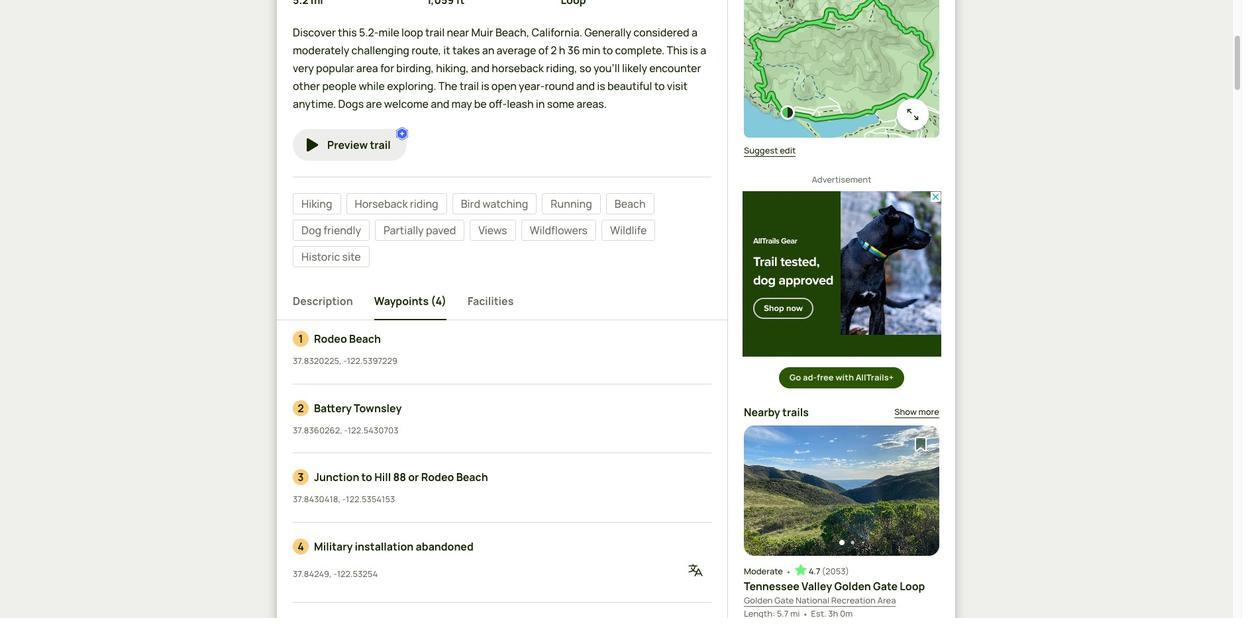 Task type: vqa. For each thing, say whether or not it's contained in the screenshot.
leash
yes



Task type: locate. For each thing, give the bounding box(es) containing it.
0 horizontal spatial beach
[[349, 332, 381, 347]]

0 vertical spatial trail
[[425, 25, 445, 39]]

4
[[298, 540, 304, 554]]

0 vertical spatial a
[[692, 25, 698, 39]]

2 vertical spatial to
[[361, 471, 372, 485]]

0 horizontal spatial a
[[692, 25, 698, 39]]

welcome
[[384, 97, 429, 111]]

gate
[[873, 580, 898, 594], [774, 595, 794, 607]]

it
[[443, 43, 450, 57]]

a right the 'considered'
[[692, 25, 698, 39]]

military installation abandoned
[[314, 540, 474, 554]]

horseback
[[355, 197, 408, 212]]

0 horizontal spatial trail
[[370, 138, 391, 153]]

trail inside button
[[370, 138, 391, 153]]

, down junction at left
[[338, 494, 341, 506]]

abandoned
[[416, 540, 474, 554]]

0 horizontal spatial rodeo
[[314, 332, 347, 347]]

- for rodeo
[[343, 355, 347, 367]]

challenging
[[352, 43, 409, 57]]

1 vertical spatial a
[[700, 43, 706, 57]]

preview trail button
[[293, 129, 407, 161]]

0 horizontal spatial and
[[431, 97, 449, 111]]

navigate previous image
[[759, 484, 772, 498]]

battery
[[314, 401, 352, 416]]

friendly
[[323, 224, 361, 238]]

cookie consent banner dialog
[[16, 556, 1216, 603]]

1 vertical spatial and
[[576, 79, 595, 93]]

preview
[[327, 138, 368, 153]]

- down junction at left
[[342, 494, 346, 506]]

dialog
[[0, 0, 1242, 619]]

preview trail
[[327, 138, 391, 153]]

encounter
[[649, 61, 701, 75]]

facilities
[[468, 294, 514, 309]]

suggest edit link
[[744, 144, 796, 157]]

historic
[[301, 250, 340, 265]]

area
[[356, 61, 378, 75]]

2 vertical spatial trail
[[370, 138, 391, 153]]

rodeo right or
[[421, 471, 454, 485]]

2 horizontal spatial and
[[576, 79, 595, 93]]

battery townsley
[[314, 401, 402, 416]]

bird watching
[[461, 197, 528, 212]]

37.8320225
[[293, 355, 339, 367]]

installation
[[355, 540, 414, 554]]

rodeo beach
[[314, 332, 381, 347]]

gate down "tennessee"
[[774, 595, 794, 607]]

hiking,
[[436, 61, 469, 75]]

leash
[[507, 97, 534, 111]]

122.5397229
[[347, 355, 398, 367]]

wildflowers
[[530, 224, 588, 238]]

and down the
[[431, 97, 449, 111]]

year-
[[519, 79, 545, 93]]

0 vertical spatial and
[[471, 61, 490, 75]]

birding,
[[396, 61, 434, 75]]

2 up 37.8360262
[[298, 401, 304, 416]]

to right min
[[603, 43, 613, 57]]

1 horizontal spatial to
[[603, 43, 613, 57]]

or
[[408, 471, 419, 485]]

advertisement region
[[742, 191, 941, 357]]

is right this
[[690, 43, 698, 57]]

1 horizontal spatial golden
[[834, 580, 871, 594]]

3
[[298, 471, 304, 485]]

recreation
[[831, 595, 876, 607]]

trail
[[425, 25, 445, 39], [460, 79, 479, 93], [370, 138, 391, 153]]

trail up 'may' on the top left of the page
[[460, 79, 479, 93]]

go ad-free with alltrails+
[[790, 372, 894, 384]]

trail up route, at the left top of the page
[[425, 25, 445, 39]]

nearby trails
[[744, 405, 809, 420]]

is
[[690, 43, 698, 57], [481, 79, 489, 93], [597, 79, 605, 93]]

this
[[338, 25, 357, 39]]

2
[[551, 43, 557, 57], [298, 401, 304, 416]]

, left 122.53254
[[329, 569, 332, 580]]

and
[[471, 61, 490, 75], [576, 79, 595, 93], [431, 97, 449, 111]]

average
[[497, 43, 536, 57]]

golden down "tennessee"
[[744, 595, 773, 607]]

hill
[[374, 471, 391, 485]]

suggest
[[744, 144, 778, 156]]

facilities button
[[468, 284, 514, 321]]

description button
[[293, 284, 353, 321]]

muir
[[471, 25, 493, 39]]

is up be
[[481, 79, 489, 93]]

rodeo beach, coastal and miwok trail map image
[[744, 0, 939, 138]]

- down battery townsley
[[344, 425, 348, 437]]

0 horizontal spatial gate
[[774, 595, 794, 607]]

free
[[817, 372, 834, 384]]

tab list
[[293, 284, 712, 321]]

show more
[[895, 406, 939, 418]]

golden up the recreation
[[834, 580, 871, 594]]

wildlife
[[610, 224, 647, 238]]

navigate next image
[[912, 484, 925, 498]]

to left visit
[[654, 79, 665, 93]]

, for battery
[[340, 425, 342, 437]]

to
[[603, 43, 613, 57], [654, 79, 665, 93], [361, 471, 372, 485]]

rodeo
[[314, 332, 347, 347], [421, 471, 454, 485]]

complete.
[[615, 43, 665, 57]]

waypoints (4)
[[374, 294, 446, 309]]

- for junction
[[342, 494, 346, 506]]

off-
[[489, 97, 507, 111]]

, down battery
[[340, 425, 342, 437]]

show more link
[[895, 405, 939, 421]]

4.7 ( 2053 )
[[809, 566, 849, 578]]

suggest edit
[[744, 144, 796, 156]]

for
[[380, 61, 394, 75]]

0 vertical spatial to
[[603, 43, 613, 57]]

37.8360262 , -122.5430703
[[293, 425, 399, 437]]

dog
[[301, 224, 321, 238]]

1 vertical spatial to
[[654, 79, 665, 93]]

beach right or
[[456, 471, 488, 485]]

riding
[[410, 197, 438, 212]]

, down rodeo beach
[[339, 355, 342, 367]]

2 horizontal spatial to
[[654, 79, 665, 93]]

1 horizontal spatial a
[[700, 43, 706, 57]]

- right 37.84249
[[333, 569, 337, 580]]

1 vertical spatial gate
[[774, 595, 794, 607]]

horseback riding
[[355, 197, 438, 212]]

considered
[[634, 25, 689, 39]]

beach up the 122.5397229
[[349, 332, 381, 347]]

expand map image
[[905, 107, 921, 123]]

1 vertical spatial golden
[[744, 595, 773, 607]]

gate up area
[[873, 580, 898, 594]]

beach up the wildlife
[[615, 197, 646, 212]]

trail right preview
[[370, 138, 391, 153]]

1 horizontal spatial rodeo
[[421, 471, 454, 485]]

37.8430418
[[293, 494, 338, 506]]

88
[[393, 471, 406, 485]]

0 vertical spatial beach
[[615, 197, 646, 212]]

show translation image
[[688, 563, 704, 579]]

a right this
[[700, 43, 706, 57]]

1 horizontal spatial 2
[[551, 43, 557, 57]]

5.2-
[[359, 25, 379, 39]]

a
[[692, 25, 698, 39], [700, 43, 706, 57]]

rodeo up 37.8320225
[[314, 332, 347, 347]]

2 horizontal spatial beach
[[615, 197, 646, 212]]

0 vertical spatial 2
[[551, 43, 557, 57]]

california.
[[532, 25, 582, 39]]

37.8430418 , -122.5354153
[[293, 494, 395, 506]]

0 horizontal spatial 2
[[298, 401, 304, 416]]

an
[[482, 43, 494, 57]]

0 vertical spatial rodeo
[[314, 332, 347, 347]]

generally
[[584, 25, 631, 39]]

beautiful
[[607, 79, 652, 93]]

2 inside 'discover this 5.2-mile loop trail near muir beach, california. generally considered a moderately challenging route, it takes an average of 2 h 36 min to complete. this is a very popular area for birding, hiking, and horseback riding, so you'll likely encounter other people while exploring. the trail is open year-round and is beautiful to visit anytime. dogs are welcome and may be off-leash in some areas.'
[[551, 43, 557, 57]]

and down so
[[576, 79, 595, 93]]

is down you'll
[[597, 79, 605, 93]]

partially paved
[[384, 224, 456, 238]]

- down rodeo beach
[[343, 355, 347, 367]]

2 horizontal spatial trail
[[460, 79, 479, 93]]

0 vertical spatial gate
[[873, 580, 898, 594]]

- for battery
[[344, 425, 348, 437]]

2 vertical spatial and
[[431, 97, 449, 111]]

1 horizontal spatial beach
[[456, 471, 488, 485]]

and down 'an'
[[471, 61, 490, 75]]

2 left h
[[551, 43, 557, 57]]

1 horizontal spatial and
[[471, 61, 490, 75]]

add to list image
[[913, 437, 929, 452]]

to left "hill"
[[361, 471, 372, 485]]



Task type: describe. For each thing, give the bounding box(es) containing it.
122.5430703
[[348, 425, 399, 437]]

loop
[[900, 580, 925, 594]]

1 horizontal spatial is
[[597, 79, 605, 93]]

)
[[846, 566, 849, 578]]

anytime.
[[293, 97, 336, 111]]

while
[[359, 79, 385, 93]]

1 horizontal spatial trail
[[425, 25, 445, 39]]

route,
[[411, 43, 441, 57]]

122.5354153
[[346, 494, 395, 506]]

0 horizontal spatial to
[[361, 471, 372, 485]]

discover
[[293, 25, 336, 39]]

description
[[293, 294, 353, 309]]

1 vertical spatial 2
[[298, 401, 304, 416]]

trails
[[782, 405, 809, 420]]

, for junction
[[338, 494, 341, 506]]

tab list containing description
[[293, 284, 712, 321]]

0 horizontal spatial golden
[[744, 595, 773, 607]]

historic site
[[301, 250, 361, 265]]

this
[[667, 43, 688, 57]]

national
[[796, 595, 830, 607]]

edit
[[780, 144, 796, 156]]

so
[[579, 61, 591, 75]]

37.84249 , -122.53254
[[293, 569, 378, 580]]

show
[[895, 406, 917, 418]]

go ad-free with alltrails+ link
[[779, 368, 904, 389]]

partially
[[384, 224, 424, 238]]

the
[[438, 79, 457, 93]]

areas.
[[576, 97, 607, 111]]

popular
[[316, 61, 354, 75]]

loop
[[401, 25, 423, 39]]

site
[[342, 250, 361, 265]]

•
[[786, 566, 791, 578]]

military
[[314, 540, 353, 554]]

waypoints (4) button
[[374, 284, 446, 321]]

hiking
[[301, 197, 332, 212]]

near
[[447, 25, 469, 39]]

some
[[547, 97, 574, 111]]

other
[[293, 79, 320, 93]]

may
[[452, 97, 472, 111]]

1 horizontal spatial gate
[[873, 580, 898, 594]]

riding,
[[546, 61, 577, 75]]

dog friendly
[[301, 224, 361, 238]]

2 vertical spatial beach
[[456, 471, 488, 485]]

moderate
[[744, 566, 783, 578]]

36
[[568, 43, 580, 57]]

are
[[366, 97, 382, 111]]

of
[[538, 43, 549, 57]]

1 vertical spatial trail
[[460, 79, 479, 93]]

1 vertical spatial rodeo
[[421, 471, 454, 485]]

in
[[536, 97, 545, 111]]

round
[[545, 79, 574, 93]]

valley
[[802, 580, 832, 594]]

37.84249
[[293, 569, 329, 580]]

2053
[[825, 566, 846, 578]]

0 horizontal spatial is
[[481, 79, 489, 93]]

open
[[491, 79, 517, 93]]

waypoints
[[374, 294, 429, 309]]

, for rodeo
[[339, 355, 342, 367]]

be
[[474, 97, 487, 111]]

1 vertical spatial beach
[[349, 332, 381, 347]]

people
[[322, 79, 357, 93]]

bird
[[461, 197, 480, 212]]

views
[[479, 224, 507, 238]]

takes
[[452, 43, 480, 57]]

37.8360262
[[293, 425, 340, 437]]

4.7
[[809, 566, 820, 578]]

exploring.
[[387, 79, 436, 93]]

1
[[298, 332, 303, 347]]

mile
[[379, 25, 399, 39]]

more
[[919, 406, 939, 418]]

golden gate national recreation area link
[[744, 595, 896, 608]]

advertisement
[[812, 173, 872, 185]]

ad-
[[803, 372, 817, 384]]

min
[[582, 43, 600, 57]]

0 vertical spatial golden
[[834, 580, 871, 594]]

2 horizontal spatial is
[[690, 43, 698, 57]]

37.8320225 , -122.5397229
[[293, 355, 398, 367]]

visit
[[667, 79, 688, 93]]

townsley
[[354, 401, 402, 416]]

dogs
[[338, 97, 364, 111]]

alltrails+
[[856, 372, 894, 384]]

with
[[836, 372, 854, 384]]

running
[[551, 197, 592, 212]]

junction
[[314, 471, 359, 485]]

tennessee valley golden gate loop golden gate national recreation area
[[744, 580, 925, 607]]

area
[[877, 595, 896, 607]]

you'll
[[594, 61, 620, 75]]



